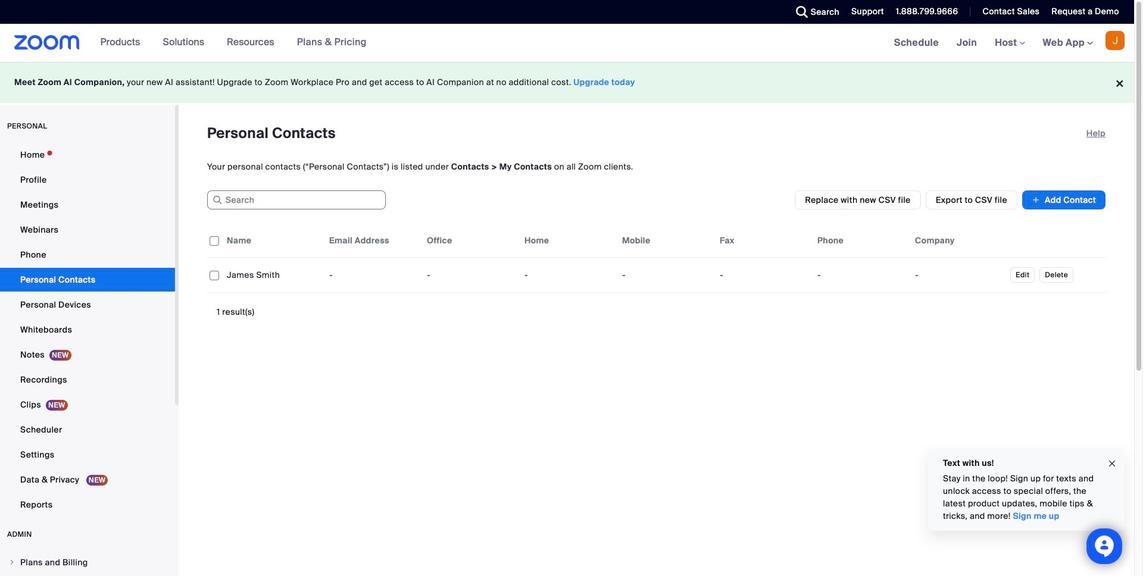 Task type: vqa. For each thing, say whether or not it's contained in the screenshot.
Sales
no



Task type: describe. For each thing, give the bounding box(es) containing it.
close image
[[1108, 457, 1118, 471]]

right image
[[8, 559, 15, 567]]

personal menu menu
[[0, 143, 175, 518]]

1 cell from the left
[[813, 263, 911, 287]]



Task type: locate. For each thing, give the bounding box(es) containing it.
2 cell from the left
[[911, 263, 1009, 287]]

meetings navigation
[[886, 24, 1135, 63]]

banner
[[0, 24, 1135, 63]]

menu item
[[0, 552, 175, 574]]

add image
[[1032, 194, 1041, 206]]

application
[[207, 224, 1115, 302]]

Search Contacts Input text field
[[207, 191, 386, 210]]

footer
[[0, 62, 1135, 103]]

cell
[[813, 263, 911, 287], [911, 263, 1009, 287]]

profile picture image
[[1106, 31, 1125, 50]]

product information navigation
[[92, 24, 376, 62]]

zoom logo image
[[14, 35, 80, 50]]



